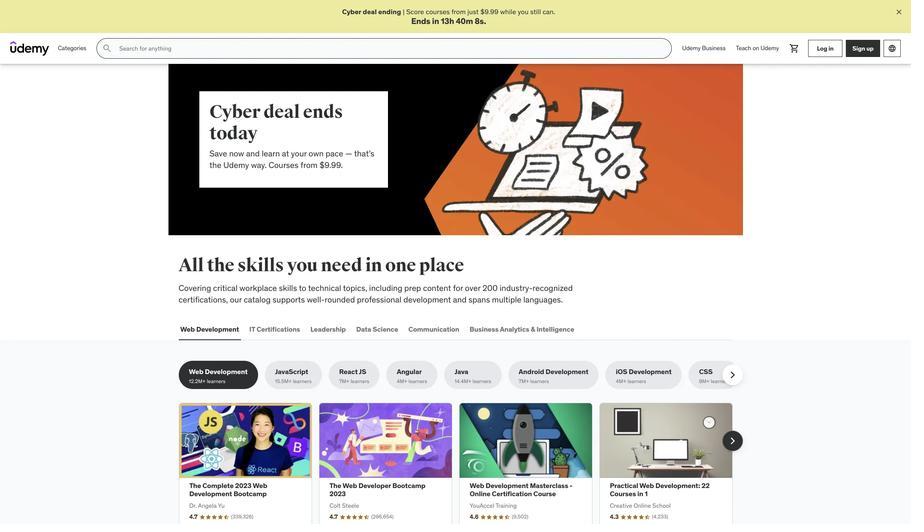 Task type: locate. For each thing, give the bounding box(es) containing it.
4m+ down angular
[[397, 378, 408, 385]]

0 horizontal spatial from
[[301, 160, 318, 170]]

next image inside topic filters element
[[726, 369, 740, 382]]

1 horizontal spatial from
[[452, 7, 466, 16]]

2 learners from the left
[[293, 378, 312, 385]]

1 vertical spatial courses
[[610, 490, 636, 499]]

1 next image from the top
[[726, 369, 740, 382]]

web right practical
[[640, 482, 655, 491]]

course
[[534, 490, 556, 499]]

from down own
[[301, 160, 318, 170]]

6 learners from the left
[[531, 378, 549, 385]]

log
[[818, 45, 828, 52]]

business down spans
[[470, 325, 499, 334]]

7m+ inside react js 7m+ learners
[[339, 378, 350, 385]]

2023 left developer
[[330, 490, 346, 499]]

the web developer bootcamp 2023
[[330, 482, 426, 499]]

choose a language image
[[889, 44, 897, 53]]

the left developer
[[330, 482, 342, 491]]

5 learners from the left
[[473, 378, 492, 385]]

skills inside the covering critical workplace skills to technical topics, including prep content for over 200 industry-recognized certifications, our catalog supports well-rounded professional development and spans multiple languages.
[[279, 283, 297, 294]]

22
[[702, 482, 710, 491]]

0 vertical spatial the
[[210, 160, 222, 170]]

0 vertical spatial you
[[518, 7, 529, 16]]

you up to
[[287, 255, 318, 277]]

and inside cyber deal ends today save now and learn at your own pace — that's the udemy way. courses from $9.99.
[[246, 149, 260, 159]]

1 horizontal spatial you
[[518, 7, 529, 16]]

certifications
[[257, 325, 300, 334]]

7m+
[[339, 378, 350, 385], [519, 378, 529, 385]]

0 vertical spatial next image
[[726, 369, 740, 382]]

1 vertical spatial from
[[301, 160, 318, 170]]

business left teach
[[703, 44, 726, 52]]

web inside button
[[180, 325, 195, 334]]

developer
[[359, 482, 391, 491]]

development inside the complete 2023 web development bootcamp
[[189, 490, 232, 499]]

masterclass
[[530, 482, 569, 491]]

14.4m+
[[455, 378, 472, 385]]

it certifications
[[250, 325, 300, 334]]

you left still
[[518, 7, 529, 16]]

1 vertical spatial the
[[207, 255, 234, 277]]

courses left 1
[[610, 490, 636, 499]]

1 vertical spatial deal
[[264, 101, 300, 123]]

web development
[[180, 325, 239, 334]]

next image for carousel element on the bottom of the page
[[726, 435, 740, 448]]

web down certifications,
[[180, 325, 195, 334]]

that's
[[354, 149, 375, 159]]

7 learners from the left
[[628, 378, 647, 385]]

the
[[189, 482, 201, 491], [330, 482, 342, 491]]

sign
[[853, 45, 866, 52]]

skills up "supports"
[[279, 283, 297, 294]]

deal left ends
[[264, 101, 300, 123]]

javascript 15.5m+ learners
[[275, 368, 312, 385]]

2 horizontal spatial udemy
[[761, 44, 780, 52]]

at
[[282, 149, 289, 159]]

development inside web development 12.2m+ learners
[[205, 368, 248, 376]]

0 horizontal spatial udemy
[[224, 160, 249, 170]]

1 horizontal spatial deal
[[363, 7, 377, 16]]

0 vertical spatial business
[[703, 44, 726, 52]]

7m+ down 'react'
[[339, 378, 350, 385]]

covering
[[179, 283, 211, 294]]

react
[[339, 368, 358, 376]]

1 horizontal spatial business
[[703, 44, 726, 52]]

the inside the web developer bootcamp 2023
[[330, 482, 342, 491]]

science
[[373, 325, 398, 334]]

skills
[[238, 255, 284, 277], [279, 283, 297, 294]]

2 next image from the top
[[726, 435, 740, 448]]

web up 12.2m+
[[189, 368, 204, 376]]

certifications,
[[179, 295, 228, 305]]

cyber inside cyber deal ends today save now and learn at your own pace — that's the udemy way. courses from $9.99.
[[210, 101, 261, 123]]

development inside web development button
[[196, 325, 239, 334]]

|
[[403, 7, 405, 16]]

leadership
[[311, 325, 346, 334]]

cyber for today
[[210, 101, 261, 123]]

in left 1
[[638, 490, 644, 499]]

react js 7m+ learners
[[339, 368, 370, 385]]

cyber left ending at left top
[[342, 7, 362, 16]]

0 horizontal spatial and
[[246, 149, 260, 159]]

web inside web development 12.2m+ learners
[[189, 368, 204, 376]]

the down save
[[210, 160, 222, 170]]

1 horizontal spatial 7m+
[[519, 378, 529, 385]]

from
[[452, 7, 466, 16], [301, 160, 318, 170]]

0 vertical spatial cyber
[[342, 7, 362, 16]]

from inside cyber deal ends today save now and learn at your own pace — that's the udemy way. courses from $9.99.
[[301, 160, 318, 170]]

data science
[[356, 325, 398, 334]]

9m+
[[700, 378, 710, 385]]

courses down at
[[269, 160, 299, 170]]

all the skills you need in one place
[[179, 255, 464, 277]]

and down for
[[453, 295, 467, 305]]

in right 'log'
[[829, 45, 834, 52]]

and up way.
[[246, 149, 260, 159]]

2 4m+ from the left
[[616, 378, 627, 385]]

business analytics & intelligence button
[[468, 319, 576, 340]]

cyber up now
[[210, 101, 261, 123]]

development inside android development 7m+ learners
[[546, 368, 589, 376]]

1 horizontal spatial udemy
[[683, 44, 701, 52]]

1 vertical spatial and
[[453, 295, 467, 305]]

learn
[[262, 149, 280, 159]]

1 horizontal spatial 4m+
[[616, 378, 627, 385]]

1 horizontal spatial the
[[330, 482, 342, 491]]

next image for topic filters element
[[726, 369, 740, 382]]

2023 right complete
[[235, 482, 252, 491]]

web left certification
[[470, 482, 485, 491]]

java 14.4m+ learners
[[455, 368, 492, 385]]

1 vertical spatial cyber
[[210, 101, 261, 123]]

the for development
[[189, 482, 201, 491]]

deal inside cyber deal ends today save now and learn at your own pace — that's the udemy way. courses from $9.99.
[[264, 101, 300, 123]]

you inside cyber deal ending | score courses from just $9.99 while you still can. ends in 13h 40m 7s .
[[518, 7, 529, 16]]

sign up
[[853, 45, 874, 52]]

teach on udemy link
[[731, 38, 785, 59]]

4 learners from the left
[[409, 378, 428, 385]]

0 horizontal spatial deal
[[264, 101, 300, 123]]

1 vertical spatial business
[[470, 325, 499, 334]]

business inside button
[[470, 325, 499, 334]]

cyber for |
[[342, 7, 362, 16]]

udemy image
[[10, 41, 49, 56]]

1 horizontal spatial bootcamp
[[393, 482, 426, 491]]

1 vertical spatial you
[[287, 255, 318, 277]]

the up critical
[[207, 255, 234, 277]]

own
[[309, 149, 324, 159]]

way.
[[251, 160, 267, 170]]

learners inside react js 7m+ learners
[[351, 378, 370, 385]]

and inside the covering critical workplace skills to technical topics, including prep content for over 200 industry-recognized certifications, our catalog supports well-rounded professional development and spans multiple languages.
[[453, 295, 467, 305]]

web left developer
[[343, 482, 357, 491]]

learners inside web development 12.2m+ learners
[[207, 378, 226, 385]]

web right complete
[[253, 482, 267, 491]]

bootcamp inside the web developer bootcamp 2023
[[393, 482, 426, 491]]

your
[[291, 149, 307, 159]]

1 vertical spatial next image
[[726, 435, 740, 448]]

save
[[210, 149, 227, 159]]

udemy
[[683, 44, 701, 52], [761, 44, 780, 52], [224, 160, 249, 170]]

in down courses
[[433, 16, 440, 26]]

4m+ down the ios
[[616, 378, 627, 385]]

rounded
[[325, 295, 355, 305]]

1 horizontal spatial 2023
[[330, 490, 346, 499]]

0 horizontal spatial cyber
[[210, 101, 261, 123]]

0 vertical spatial deal
[[363, 7, 377, 16]]

0 horizontal spatial 2023
[[235, 482, 252, 491]]

4m+ inside angular 4m+ learners
[[397, 378, 408, 385]]

android development 7m+ learners
[[519, 368, 589, 385]]

next image
[[726, 369, 740, 382], [726, 435, 740, 448]]

learners inside angular 4m+ learners
[[409, 378, 428, 385]]

now
[[229, 149, 244, 159]]

1 the from the left
[[189, 482, 201, 491]]

it certifications button
[[248, 319, 302, 340]]

development
[[196, 325, 239, 334], [205, 368, 248, 376], [546, 368, 589, 376], [629, 368, 672, 376], [486, 482, 529, 491], [189, 490, 232, 499]]

you
[[518, 7, 529, 16], [287, 255, 318, 277]]

close image
[[895, 8, 904, 16]]

skills up workplace at the bottom left of the page
[[238, 255, 284, 277]]

in inside the practical web development: 22 courses in 1
[[638, 490, 644, 499]]

the left complete
[[189, 482, 201, 491]]

0 horizontal spatial courses
[[269, 160, 299, 170]]

well-
[[307, 295, 325, 305]]

1 7m+ from the left
[[339, 378, 350, 385]]

1 horizontal spatial courses
[[610, 490, 636, 499]]

from up 13h 40m 7s
[[452, 7, 466, 16]]

all
[[179, 255, 204, 277]]

1 4m+ from the left
[[397, 378, 408, 385]]

next image inside carousel element
[[726, 435, 740, 448]]

$9.99
[[481, 7, 499, 16]]

deal inside cyber deal ending | score courses from just $9.99 while you still can. ends in 13h 40m 7s .
[[363, 7, 377, 16]]

&
[[531, 325, 536, 334]]

1 horizontal spatial and
[[453, 295, 467, 305]]

200
[[483, 283, 498, 294]]

$9.99.
[[320, 160, 343, 170]]

7m+ for android development
[[519, 378, 529, 385]]

web inside the web developer bootcamp 2023
[[343, 482, 357, 491]]

0 horizontal spatial business
[[470, 325, 499, 334]]

3 learners from the left
[[351, 378, 370, 385]]

and
[[246, 149, 260, 159], [453, 295, 467, 305]]

ios
[[616, 368, 628, 376]]

sign up link
[[847, 40, 881, 57]]

javascript
[[275, 368, 308, 376]]

online
[[470, 490, 491, 499]]

practical web development: 22 courses in 1
[[610, 482, 710, 499]]

0 vertical spatial from
[[452, 7, 466, 16]]

8 learners from the left
[[711, 378, 730, 385]]

development inside ios development 4m+ learners
[[629, 368, 672, 376]]

the inside the complete 2023 web development bootcamp
[[189, 482, 201, 491]]

android
[[519, 368, 545, 376]]

cyber inside cyber deal ending | score courses from just $9.99 while you still can. ends in 13h 40m 7s .
[[342, 7, 362, 16]]

0 horizontal spatial the
[[189, 482, 201, 491]]

0 horizontal spatial you
[[287, 255, 318, 277]]

the inside cyber deal ends today save now and learn at your own pace — that's the udemy way. courses from $9.99.
[[210, 160, 222, 170]]

in inside cyber deal ending | score courses from just $9.99 while you still can. ends in 13h 40m 7s .
[[433, 16, 440, 26]]

0 horizontal spatial 7m+
[[339, 378, 350, 385]]

learners
[[207, 378, 226, 385], [293, 378, 312, 385], [351, 378, 370, 385], [409, 378, 428, 385], [473, 378, 492, 385], [531, 378, 549, 385], [628, 378, 647, 385], [711, 378, 730, 385]]

covering critical workplace skills to technical topics, including prep content for over 200 industry-recognized certifications, our catalog supports well-rounded professional development and spans multiple languages.
[[179, 283, 573, 305]]

2 the from the left
[[330, 482, 342, 491]]

1 learners from the left
[[207, 378, 226, 385]]

0 horizontal spatial bootcamp
[[234, 490, 267, 499]]

learners inside ios development 4m+ learners
[[628, 378, 647, 385]]

development for web development
[[196, 325, 239, 334]]

categories
[[58, 44, 86, 52]]

in up "including"
[[366, 255, 382, 277]]

7m+ inside android development 7m+ learners
[[519, 378, 529, 385]]

2 7m+ from the left
[[519, 378, 529, 385]]

business analytics & intelligence
[[470, 325, 575, 334]]

categories button
[[53, 38, 92, 59]]

1 horizontal spatial cyber
[[342, 7, 362, 16]]

0 vertical spatial courses
[[269, 160, 299, 170]]

spans
[[469, 295, 490, 305]]

courses
[[269, 160, 299, 170], [610, 490, 636, 499]]

topics,
[[343, 283, 368, 294]]

0 horizontal spatial 4m+
[[397, 378, 408, 385]]

development inside web development masterclass - online certification course
[[486, 482, 529, 491]]

web development masterclass - online certification course link
[[470, 482, 573, 499]]

15.5m+
[[275, 378, 292, 385]]

1 vertical spatial skills
[[279, 283, 297, 294]]

7m+ down android
[[519, 378, 529, 385]]

data
[[356, 325, 371, 334]]

0 vertical spatial and
[[246, 149, 260, 159]]

recognized
[[533, 283, 573, 294]]

certification
[[492, 490, 532, 499]]

udemy inside cyber deal ends today save now and learn at your own pace — that's the udemy way. courses from $9.99.
[[224, 160, 249, 170]]

deal for ending
[[363, 7, 377, 16]]

deal left ending at left top
[[363, 7, 377, 16]]

angular
[[397, 368, 422, 376]]

angular 4m+ learners
[[397, 368, 428, 385]]



Task type: vqa. For each thing, say whether or not it's contained in the screenshot.
4hr
no



Task type: describe. For each thing, give the bounding box(es) containing it.
analytics
[[500, 325, 530, 334]]

web inside web development masterclass - online certification course
[[470, 482, 485, 491]]

up
[[867, 45, 874, 52]]

for
[[453, 283, 463, 294]]

from inside cyber deal ending | score courses from just $9.99 while you still can. ends in 13h 40m 7s .
[[452, 7, 466, 16]]

place
[[420, 255, 464, 277]]

the for 2023
[[330, 482, 342, 491]]

12.2m+
[[189, 378, 206, 385]]

development for ios development 4m+ learners
[[629, 368, 672, 376]]

learners inside css 9m+ learners
[[711, 378, 730, 385]]

our
[[230, 295, 242, 305]]

teach on udemy
[[737, 44, 780, 52]]

learners inside javascript 15.5m+ learners
[[293, 378, 312, 385]]

practical
[[610, 482, 639, 491]]

technical
[[308, 283, 341, 294]]

—
[[346, 149, 353, 159]]

learners inside the java 14.4m+ learners
[[473, 378, 492, 385]]

0 vertical spatial skills
[[238, 255, 284, 277]]

it
[[250, 325, 255, 334]]

ends
[[303, 101, 343, 123]]

udemy business link
[[678, 38, 731, 59]]

industry-
[[500, 283, 533, 294]]

need
[[321, 255, 362, 277]]

the complete 2023 web development bootcamp link
[[189, 482, 267, 499]]

score
[[407, 7, 424, 16]]

cyber deal ends today save now and learn at your own pace — that's the udemy way. courses from $9.99.
[[210, 101, 375, 170]]

ending
[[379, 7, 401, 16]]

js
[[359, 368, 367, 376]]

web inside the complete 2023 web development bootcamp
[[253, 482, 267, 491]]

languages.
[[524, 295, 563, 305]]

ios development 4m+ learners
[[616, 368, 672, 385]]

learners inside android development 7m+ learners
[[531, 378, 549, 385]]

courses
[[426, 7, 450, 16]]

catalog
[[244, 295, 271, 305]]

communication
[[409, 325, 460, 334]]

over
[[465, 283, 481, 294]]

multiple
[[492, 295, 522, 305]]

css 9m+ learners
[[700, 368, 730, 385]]

data science button
[[355, 319, 400, 340]]

css
[[700, 368, 713, 376]]

topic filters element
[[179, 361, 743, 390]]

web development 12.2m+ learners
[[189, 368, 248, 385]]

while
[[501, 7, 516, 16]]

Search for anything text field
[[118, 41, 662, 56]]

complete
[[203, 482, 234, 491]]

submit search image
[[102, 43, 113, 54]]

workplace
[[240, 283, 277, 294]]

development for android development 7m+ learners
[[546, 368, 589, 376]]

the complete 2023 web development bootcamp
[[189, 482, 267, 499]]

log in link
[[809, 40, 843, 57]]

intelligence
[[537, 325, 575, 334]]

professional
[[357, 295, 402, 305]]

one
[[385, 255, 416, 277]]

courses inside the practical web development: 22 courses in 1
[[610, 490, 636, 499]]

still
[[531, 7, 541, 16]]

deal for ends
[[264, 101, 300, 123]]

7m+ for react js
[[339, 378, 350, 385]]

1
[[645, 490, 648, 499]]

pace
[[326, 149, 344, 159]]

2023 inside the web developer bootcamp 2023
[[330, 490, 346, 499]]

shopping cart with 0 items image
[[790, 43, 800, 54]]

4m+ inside ios development 4m+ learners
[[616, 378, 627, 385]]

carousel element
[[179, 403, 743, 525]]

supports
[[273, 295, 305, 305]]

on
[[753, 44, 760, 52]]

can.
[[543, 7, 556, 16]]

teach
[[737, 44, 752, 52]]

-
[[570, 482, 573, 491]]

log in
[[818, 45, 834, 52]]

development
[[404, 295, 451, 305]]

web inside the practical web development: 22 courses in 1
[[640, 482, 655, 491]]

just
[[468, 7, 479, 16]]

development for web development masterclass - online certification course
[[486, 482, 529, 491]]

web development masterclass - online certification course
[[470, 482, 573, 499]]

development for web development 12.2m+ learners
[[205, 368, 248, 376]]

bootcamp inside the complete 2023 web development bootcamp
[[234, 490, 267, 499]]

cyber deal ending | score courses from just $9.99 while you still can. ends in 13h 40m 7s .
[[342, 7, 556, 26]]

courses inside cyber deal ends today save now and learn at your own pace — that's the udemy way. courses from $9.99.
[[269, 160, 299, 170]]

ends
[[412, 16, 431, 26]]

2023 inside the complete 2023 web development bootcamp
[[235, 482, 252, 491]]

development:
[[656, 482, 701, 491]]

to
[[299, 283, 307, 294]]



